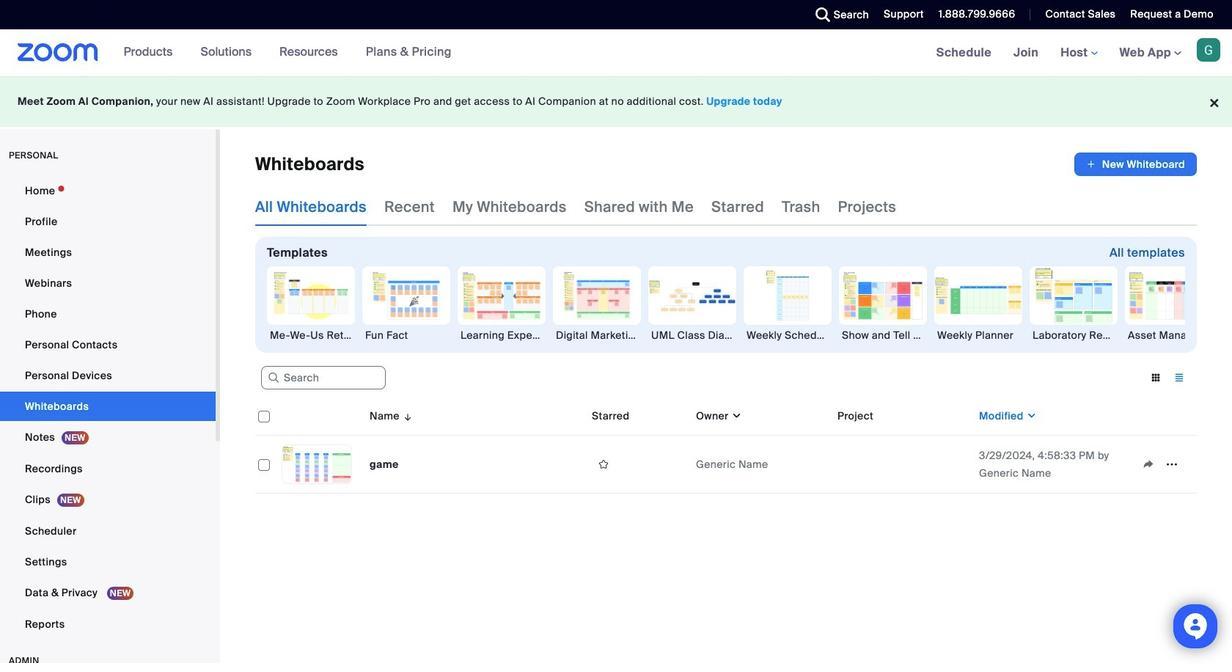 Task type: locate. For each thing, give the bounding box(es) containing it.
tabs of all whiteboard page tab list
[[255, 188, 897, 226]]

add image
[[1087, 157, 1097, 172]]

more options for game image
[[1161, 458, 1184, 471]]

weekly schedule element
[[744, 328, 832, 343]]

application
[[1075, 153, 1197, 176], [255, 397, 1197, 494], [1137, 453, 1192, 475]]

learning experience canvas element
[[458, 328, 546, 343]]

footer
[[0, 76, 1233, 127]]

down image
[[1024, 409, 1038, 423]]

meetings navigation
[[926, 29, 1233, 77]]

thumbnail of game image
[[282, 445, 351, 484]]

arrow down image
[[400, 407, 413, 425]]

banner
[[0, 29, 1233, 77]]

cell
[[832, 436, 974, 494]]



Task type: describe. For each thing, give the bounding box(es) containing it.
asset management element
[[1126, 328, 1214, 343]]

personal menu menu
[[0, 176, 216, 641]]

grid mode, not selected image
[[1145, 371, 1168, 384]]

fun fact element
[[362, 328, 451, 343]]

share image
[[1137, 458, 1161, 471]]

uml class diagram element
[[649, 328, 737, 343]]

product information navigation
[[113, 29, 463, 76]]

Search text field
[[261, 366, 386, 390]]

show and tell with a twist element
[[839, 328, 927, 343]]

digital marketing canvas element
[[553, 328, 641, 343]]

me-we-us retrospective element
[[267, 328, 355, 343]]

laboratory report element
[[1030, 328, 1118, 343]]

click to star the whiteboard game image
[[592, 458, 616, 471]]

weekly planner element
[[935, 328, 1023, 343]]

game element
[[370, 458, 399, 471]]

list mode, selected image
[[1168, 371, 1192, 384]]

profile picture image
[[1197, 38, 1221, 62]]

zoom logo image
[[18, 43, 98, 62]]



Task type: vqa. For each thing, say whether or not it's contained in the screenshot.
window new image at the left bottom of page
no



